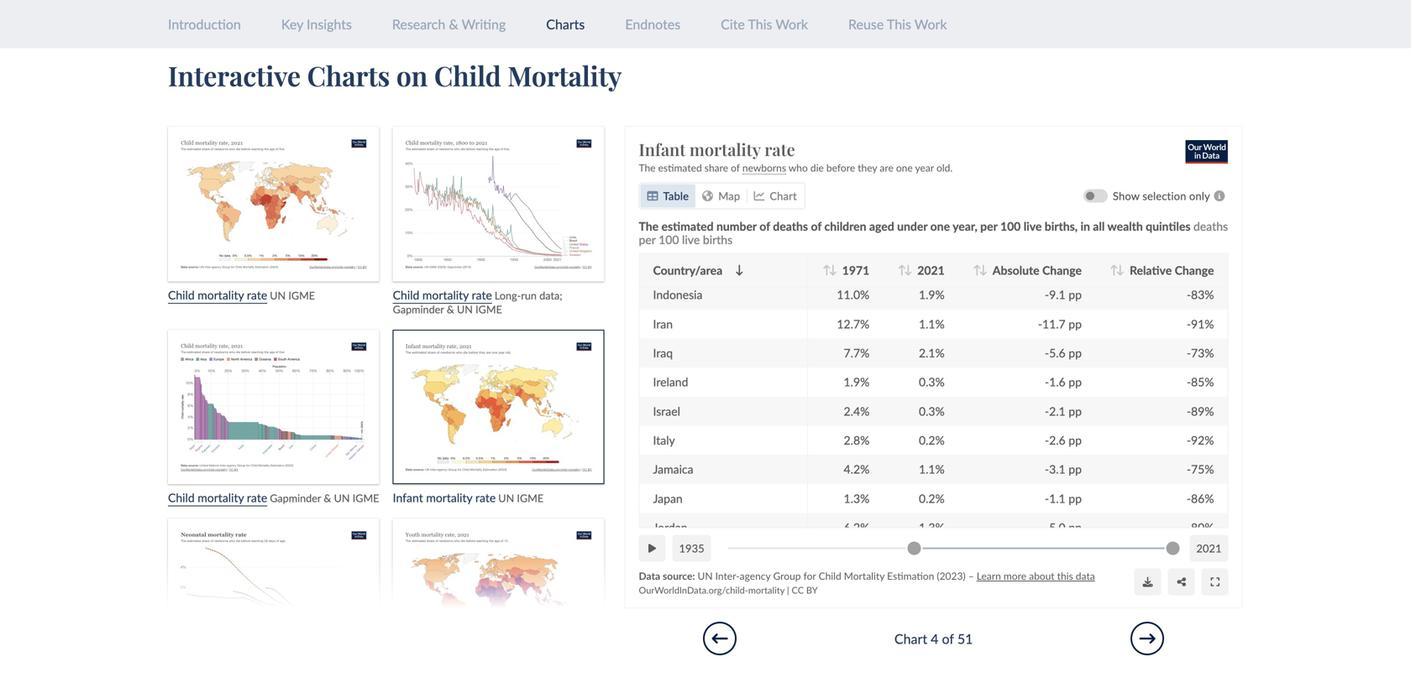 Task type: vqa. For each thing, say whether or not it's contained in the screenshot.
quintiles
yes



Task type: locate. For each thing, give the bounding box(es) containing it.
table image
[[647, 191, 658, 202]]

gapminder inside long-run data; gapminder & un igme
[[393, 303, 444, 316]]

source:
[[663, 571, 695, 583]]

0 horizontal spatial 1.9%
[[844, 375, 870, 390]]

-11.6 pp
[[1038, 259, 1082, 273]]

introduction link
[[168, 16, 241, 32]]

aged
[[869, 219, 894, 234]]

estimated for number
[[662, 219, 714, 234]]

rate left long-
[[472, 288, 492, 302]]

-85%
[[1187, 375, 1214, 390]]

work for cite this work
[[776, 16, 808, 32]]

arrow down long image for 2021
[[904, 265, 913, 276]]

1 horizontal spatial charts
[[546, 16, 585, 32]]

wealth
[[1108, 219, 1143, 234]]

child mortality rate for long-run data; gapminder & un igme
[[393, 288, 492, 302]]

1 vertical spatial 0.2%
[[919, 492, 945, 506]]

-11.7 pp
[[1038, 317, 1082, 331]]

0 vertical spatial 1.3%
[[844, 492, 870, 506]]

0 horizontal spatial change
[[1043, 263, 1082, 278]]

1 vertical spatial mortality
[[844, 571, 885, 583]]

long-
[[495, 289, 521, 302]]

per right year, in the top right of the page
[[981, 219, 998, 234]]

reuse this work
[[848, 16, 947, 32]]

1 0.3% from the top
[[919, 375, 945, 390]]

0 vertical spatial 0.2%
[[919, 434, 945, 448]]

1 this from the left
[[748, 16, 772, 32]]

arrow up long image left 2.5%
[[898, 265, 906, 276]]

- for 91%
[[1187, 317, 1191, 331]]

1 horizontal spatial 100
[[1001, 219, 1021, 234]]

1 vertical spatial charts
[[307, 58, 390, 93]]

deaths inside deaths per 100 live births
[[1194, 219, 1228, 234]]

introduction
[[168, 16, 241, 32]]

0 horizontal spatial 100
[[659, 233, 679, 247]]

0.2%
[[919, 434, 945, 448], [919, 492, 945, 506]]

3 arrow down long image from the left
[[980, 265, 988, 276]]

work right cite
[[776, 16, 808, 32]]

1 vertical spatial estimated
[[662, 219, 714, 234]]

- for 2.1 pp
[[1045, 404, 1049, 419]]

earth americas image
[[703, 191, 713, 202]]

quintiles
[[1146, 219, 1191, 234]]

2 vertical spatial &
[[324, 492, 331, 505]]

1.3% up 6.2%
[[844, 492, 870, 506]]

- for 82%
[[1187, 259, 1191, 273]]

rate up who
[[765, 138, 795, 161]]

0 horizontal spatial arrow up long image
[[823, 265, 831, 276]]

2 horizontal spatial arrow down long image
[[980, 265, 988, 276]]

chart
[[770, 189, 797, 203]]

0 vertical spatial 0.3%
[[919, 375, 945, 390]]

0 horizontal spatial one
[[896, 162, 913, 174]]

1 arrow down long image from the left
[[736, 265, 744, 276]]

for
[[804, 571, 816, 583]]

1 horizontal spatial this
[[887, 16, 911, 32]]

of
[[731, 162, 740, 174], [760, 219, 770, 234], [811, 219, 822, 234], [942, 631, 954, 648]]

0 horizontal spatial arrow up long image
[[898, 265, 906, 276]]

- for 75%
[[1187, 463, 1191, 477]]

0.2% right "2.8%"
[[919, 434, 945, 448]]

1.9%
[[919, 288, 945, 302], [844, 375, 870, 390]]

& for research & writing
[[449, 16, 458, 32]]

the estimated number of deaths of children aged under one year, per 100 live births, in all wealth quintiles
[[639, 219, 1191, 234]]

73%
[[1191, 346, 1214, 361]]

charts down insights
[[307, 58, 390, 93]]

0 horizontal spatial arrow down long image
[[829, 265, 837, 276]]

this right cite
[[748, 16, 772, 32]]

one left year, in the top right of the page
[[931, 219, 950, 234]]

key
[[281, 16, 303, 32]]

6.2%
[[844, 521, 870, 535]]

1.3%
[[844, 492, 870, 506], [919, 521, 945, 535]]

1 horizontal spatial change
[[1175, 263, 1214, 278]]

1 vertical spatial 0.3%
[[919, 404, 945, 419]]

2 arrow up long image from the left
[[1110, 265, 1118, 276]]

11.6 pp
[[1043, 259, 1082, 273]]

1 horizontal spatial arrow up long image
[[973, 265, 981, 276]]

1 work from the left
[[776, 16, 808, 32]]

work right reuse
[[915, 16, 947, 32]]

1 vertical spatial gapminder
[[270, 492, 321, 505]]

rate left un igme
[[247, 288, 267, 302]]

rate left gapminder & un igme
[[247, 491, 267, 505]]

only
[[1190, 189, 1210, 203]]

2 1.1% from the top
[[919, 463, 945, 477]]

0 horizontal spatial 1.3%
[[844, 492, 870, 506]]

mortality
[[508, 58, 622, 93], [844, 571, 885, 583]]

data
[[1076, 571, 1095, 583]]

infant mortality rate
[[639, 138, 795, 161]]

the down the infant
[[639, 162, 656, 174]]

arrow down long image
[[829, 265, 837, 276], [904, 265, 913, 276], [980, 265, 988, 276]]

1 horizontal spatial deaths
[[1194, 219, 1228, 234]]

1 change from the left
[[1043, 263, 1082, 278]]

0 horizontal spatial 2021
[[918, 263, 945, 278]]

by
[[806, 585, 818, 596]]

12.7%
[[837, 317, 870, 331]]

- for 1.1 pp
[[1045, 492, 1049, 506]]

2.1 pp
[[1049, 404, 1082, 419]]

the for the estimated share of
[[639, 162, 656, 174]]

1 horizontal spatial 1.9%
[[919, 288, 945, 302]]

country/area
[[653, 263, 723, 278]]

100 up absolute
[[1001, 219, 1021, 234]]

rate
[[765, 138, 795, 161], [247, 288, 267, 302], [472, 288, 492, 302], [247, 491, 267, 505]]

all
[[1093, 219, 1105, 234]]

-2.1 pp
[[1045, 404, 1082, 419]]

1 horizontal spatial 2021
[[1197, 542, 1222, 556]]

live left births,
[[1024, 219, 1042, 234]]

one right are
[[896, 162, 913, 174]]

number
[[717, 219, 757, 234]]

arrow up long image
[[898, 265, 906, 276], [1110, 265, 1118, 276]]

1 1.1% from the top
[[919, 317, 945, 331]]

1 horizontal spatial work
[[915, 16, 947, 32]]

- for 5.6 pp
[[1045, 346, 1049, 361]]

- for 92%
[[1187, 434, 1191, 448]]

arrow up long image left 14.2%
[[823, 265, 831, 276]]

mortality down 'charts' link
[[508, 58, 622, 93]]

1 arrow up long image from the left
[[823, 265, 831, 276]]

deaths
[[773, 219, 808, 234], [1194, 219, 1228, 234]]

0 vertical spatial charts
[[546, 16, 585, 32]]

cc by link
[[792, 585, 818, 596]]

2021 down 80%
[[1197, 542, 1222, 556]]

0 vertical spatial estimated
[[658, 162, 702, 174]]

2 work from the left
[[915, 16, 947, 32]]

2 arrow down long image from the left
[[1117, 265, 1125, 276]]

1 vertical spatial the
[[639, 219, 659, 234]]

1 horizontal spatial gapminder
[[393, 303, 444, 316]]

- for 89%
[[1187, 404, 1191, 419]]

arrow down long image left 2.5%
[[904, 265, 913, 276]]

endnotes link
[[625, 16, 681, 32]]

2 this from the left
[[887, 16, 911, 32]]

1.9% down 2.5%
[[919, 288, 945, 302]]

0 horizontal spatial igme
[[288, 289, 315, 302]]

& for gapminder & un igme
[[324, 492, 331, 505]]

ourworldindata.org/child-mortality link
[[639, 585, 785, 596]]

2 change from the left
[[1175, 263, 1214, 278]]

- for 1.6 pp
[[1045, 375, 1049, 390]]

0 horizontal spatial work
[[776, 16, 808, 32]]

gapminder
[[393, 303, 444, 316], [270, 492, 321, 505]]

insights
[[307, 16, 352, 32]]

download image
[[1143, 578, 1153, 588]]

who die before they are one year old.
[[786, 162, 953, 174]]

- for 11.6 pp
[[1038, 259, 1043, 273]]

arrow up long image left absolute
[[973, 265, 981, 276]]

israel
[[653, 404, 680, 419]]

arrow up long image
[[823, 265, 831, 276], [973, 265, 981, 276]]

cc
[[792, 585, 804, 596]]

1 vertical spatial 1.3%
[[919, 521, 945, 535]]

igme inside long-run data; gapminder & un igme
[[476, 303, 502, 316]]

1.1% right 4.2%
[[919, 463, 945, 477]]

1 0.2% from the top
[[919, 434, 945, 448]]

group
[[773, 571, 801, 583]]

1 horizontal spatial arrow down long image
[[904, 265, 913, 276]]

the down the table image at top
[[639, 219, 659, 234]]

1.1%
[[919, 317, 945, 331], [919, 463, 945, 477]]

jamaica
[[653, 463, 694, 477]]

1 vertical spatial igme
[[476, 303, 502, 316]]

1.3% up (2023)
[[919, 521, 945, 535]]

1.1% for 4.2%
[[919, 463, 945, 477]]

charts right writing
[[546, 16, 585, 32]]

mortality
[[690, 138, 761, 161], [198, 288, 244, 302], [422, 288, 469, 302], [198, 491, 244, 505], [748, 585, 785, 596]]

more
[[1004, 571, 1027, 583]]

1 vertical spatial one
[[931, 219, 950, 234]]

0 vertical spatial the
[[639, 162, 656, 174]]

-
[[1038, 259, 1043, 273], [1187, 259, 1191, 273], [1045, 288, 1049, 302], [1187, 288, 1191, 302], [1038, 317, 1043, 331], [1187, 317, 1191, 331], [1045, 346, 1049, 361], [1187, 346, 1191, 361], [1045, 375, 1049, 390], [1187, 375, 1191, 390], [1045, 404, 1049, 419], [1187, 404, 1191, 419], [1045, 434, 1049, 448], [1187, 434, 1191, 448], [1045, 463, 1049, 477], [1187, 463, 1191, 477], [1045, 492, 1049, 506], [1187, 492, 1191, 506], [1045, 521, 1049, 535], [1187, 521, 1191, 535]]

agency
[[740, 571, 771, 583]]

&
[[449, 16, 458, 32], [447, 303, 454, 316], [324, 492, 331, 505]]

- for 11.7 pp
[[1038, 317, 1043, 331]]

deaths down chart
[[773, 219, 808, 234]]

of left children
[[811, 219, 822, 234]]

cite
[[721, 16, 745, 32]]

arrow down long image down number
[[736, 265, 744, 276]]

un inside long-run data; gapminder & un igme
[[457, 303, 473, 316]]

change for absolute change
[[1043, 263, 1082, 278]]

1 arrow down long image from the left
[[829, 265, 837, 276]]

estimated down the infant
[[658, 162, 702, 174]]

child for gapminder & un igme
[[168, 491, 195, 505]]

arrow up long image left 'relative'
[[1110, 265, 1118, 276]]

1 the from the top
[[639, 162, 656, 174]]

one
[[896, 162, 913, 174], [931, 219, 950, 234]]

0 horizontal spatial live
[[682, 233, 700, 247]]

2 arrow up long image from the left
[[973, 265, 981, 276]]

relative
[[1130, 263, 1172, 278]]

0 horizontal spatial deaths
[[773, 219, 808, 234]]

arrow down long image
[[736, 265, 744, 276], [1117, 265, 1125, 276]]

per inside deaths per 100 live births
[[639, 233, 656, 247]]

5.0 pp
[[1049, 521, 1082, 535]]

key insights link
[[281, 16, 352, 32]]

0 vertical spatial one
[[896, 162, 913, 174]]

deaths down circle info image in the top right of the page
[[1194, 219, 1228, 234]]

change up -9.1 pp
[[1043, 263, 1082, 278]]

this right reuse
[[887, 16, 911, 32]]

1 horizontal spatial arrow up long image
[[1110, 265, 1118, 276]]

89%
[[1191, 404, 1214, 419]]

mortality for gapminder & un igme
[[198, 491, 244, 505]]

1 horizontal spatial mortality
[[844, 571, 885, 583]]

-9.1 pp
[[1045, 288, 1082, 302]]

un
[[270, 289, 286, 302], [457, 303, 473, 316], [334, 492, 350, 505], [698, 571, 713, 583]]

1 vertical spatial &
[[447, 303, 454, 316]]

1 vertical spatial 1.9%
[[844, 375, 870, 390]]

0 horizontal spatial gapminder
[[270, 492, 321, 505]]

2 deaths from the left
[[1194, 219, 1228, 234]]

2 arrow down long image from the left
[[904, 265, 913, 276]]

births
[[703, 233, 733, 247]]

1 horizontal spatial arrow down long image
[[1117, 265, 1125, 276]]

they
[[858, 162, 877, 174]]

mortality for long-run data; gapminder & un igme
[[422, 288, 469, 302]]

1.1% up 2.1%
[[919, 317, 945, 331]]

estimated for share
[[658, 162, 702, 174]]

0 horizontal spatial this
[[748, 16, 772, 32]]

2 0.3% from the top
[[919, 404, 945, 419]]

per
[[981, 219, 998, 234], [639, 233, 656, 247]]

arrow up long image for relative change
[[1110, 265, 1118, 276]]

per down the table image at top
[[639, 233, 656, 247]]

0.2% for 1.3%
[[919, 492, 945, 506]]

0 vertical spatial &
[[449, 16, 458, 32]]

0 horizontal spatial per
[[639, 233, 656, 247]]

-75%
[[1187, 463, 1214, 477]]

2 the from the top
[[639, 219, 659, 234]]

igme
[[288, 289, 315, 302], [476, 303, 502, 316], [353, 492, 379, 505]]

old.
[[937, 162, 953, 174]]

2 horizontal spatial igme
[[476, 303, 502, 316]]

1 arrow up long image from the left
[[898, 265, 906, 276]]

arrow down long image left 1971
[[829, 265, 837, 276]]

year
[[915, 162, 934, 174]]

1971
[[842, 263, 870, 278]]

0.2% up (2023)
[[919, 492, 945, 506]]

infant mortality rate link
[[639, 138, 1229, 161]]

0 horizontal spatial arrow down long image
[[736, 265, 744, 276]]

expand image
[[1211, 578, 1220, 588]]

0 vertical spatial 1.1%
[[919, 317, 945, 331]]

0 vertical spatial mortality
[[508, 58, 622, 93]]

1.9% up the 2.4%
[[844, 375, 870, 390]]

2 vertical spatial igme
[[353, 492, 379, 505]]

-80%
[[1187, 521, 1214, 535]]

chart line image
[[754, 191, 765, 202]]

rate for gapminder & un igme
[[247, 491, 267, 505]]

charts link
[[546, 16, 585, 32]]

100 up country/area
[[659, 233, 679, 247]]

change up -83%
[[1175, 263, 1214, 278]]

- for 80%
[[1187, 521, 1191, 535]]

live left births
[[682, 233, 700, 247]]

1 vertical spatial 1.1%
[[919, 463, 945, 477]]

estimated down table on the left
[[662, 219, 714, 234]]

learn
[[977, 571, 1001, 583]]

rate for un igme
[[247, 288, 267, 302]]

92%
[[1191, 434, 1214, 448]]

show
[[1113, 189, 1140, 203]]

0 vertical spatial gapminder
[[393, 303, 444, 316]]

the
[[639, 162, 656, 174], [639, 219, 659, 234]]

mortality left estimation
[[844, 571, 885, 583]]

1 horizontal spatial igme
[[353, 492, 379, 505]]

2021 down deaths per 100 live births
[[918, 263, 945, 278]]

arrow down long image left 'relative'
[[1117, 265, 1125, 276]]

1 horizontal spatial 1.3%
[[919, 521, 945, 535]]

2 0.2% from the top
[[919, 492, 945, 506]]

arrow down long image left absolute
[[980, 265, 988, 276]]

child mortality rate link
[[168, 127, 379, 302], [393, 127, 604, 302], [168, 330, 379, 505]]



Task type: describe. For each thing, give the bounding box(es) containing it.
are
[[880, 162, 894, 174]]

go to next slide image
[[1139, 631, 1156, 647]]

about
[[1029, 571, 1055, 583]]

1.1% for 12.7%
[[919, 317, 945, 331]]

cite this work link
[[721, 16, 808, 32]]

-1.6 pp
[[1045, 375, 1082, 390]]

1 horizontal spatial live
[[1024, 219, 1042, 234]]

(2023)
[[937, 571, 966, 583]]

the estimated share of
[[639, 162, 743, 174]]

- for 9.1 pp
[[1045, 288, 1049, 302]]

writing
[[462, 16, 506, 32]]

arrow up long image for 1971
[[823, 265, 831, 276]]

before
[[827, 162, 855, 174]]

map
[[718, 189, 740, 203]]

data
[[639, 571, 660, 583]]

play image
[[649, 544, 656, 554]]

0 vertical spatial igme
[[288, 289, 315, 302]]

3.1 pp
[[1049, 463, 1082, 477]]

under
[[897, 219, 928, 234]]

interactive
[[168, 58, 301, 93]]

- for 73%
[[1187, 346, 1191, 361]]

live inside deaths per 100 live births
[[682, 233, 700, 247]]

cite this work
[[721, 16, 808, 32]]

- for 3.1 pp
[[1045, 463, 1049, 477]]

japan
[[653, 492, 683, 506]]

estimation
[[887, 571, 934, 583]]

-89%
[[1187, 404, 1214, 419]]

chart 4 of 51
[[895, 631, 973, 648]]

endnotes
[[625, 16, 681, 32]]

italy
[[653, 434, 675, 448]]

- for 2.6 pp
[[1045, 434, 1049, 448]]

1935
[[679, 542, 705, 556]]

data;
[[539, 289, 562, 302]]

- for 86%
[[1187, 492, 1191, 506]]

5.6 pp
[[1049, 346, 1082, 361]]

1 horizontal spatial per
[[981, 219, 998, 234]]

rate for long-run data; gapminder & un igme
[[472, 288, 492, 302]]

run
[[521, 289, 537, 302]]

relative change
[[1130, 263, 1214, 278]]

the for the estimated number of deaths of children aged under one year, per 100 live births, in all wealth quintiles
[[639, 219, 659, 234]]

arrow down long image for 1971
[[829, 265, 837, 276]]

0.3% for 1.9%
[[919, 375, 945, 390]]

change for relative change
[[1175, 263, 1214, 278]]

gapminder & un igme
[[270, 492, 379, 505]]

80%
[[1191, 521, 1214, 535]]

work for reuse this work
[[915, 16, 947, 32]]

iran
[[653, 317, 673, 331]]

research
[[392, 16, 445, 32]]

1 deaths from the left
[[773, 219, 808, 234]]

1 horizontal spatial one
[[931, 219, 950, 234]]

die
[[811, 162, 824, 174]]

0 horizontal spatial charts
[[307, 58, 390, 93]]

in
[[1081, 219, 1090, 234]]

chart link
[[747, 184, 804, 208]]

85%
[[1191, 375, 1214, 390]]

- for 83%
[[1187, 288, 1191, 302]]

ourworldindata.org/child-
[[639, 585, 748, 596]]

0 vertical spatial 2021
[[918, 263, 945, 278]]

2.4%
[[844, 404, 870, 419]]

0.3% for 2.4%
[[919, 404, 945, 419]]

go to previous slide image
[[712, 631, 728, 647]]

long-run data; gapminder & un igme
[[393, 289, 562, 316]]

-3.1 pp
[[1045, 463, 1082, 477]]

child mortality rate link for gapminder
[[168, 330, 379, 505]]

2.6 pp
[[1049, 434, 1082, 448]]

child for un igme
[[168, 288, 195, 302]]

show selection only
[[1113, 189, 1210, 203]]

-2.6 pp
[[1045, 434, 1082, 448]]

82%
[[1191, 259, 1214, 273]]

this for reuse
[[887, 16, 911, 32]]

key insights
[[281, 16, 352, 32]]

0 vertical spatial 1.9%
[[919, 288, 945, 302]]

0.2% for 2.8%
[[919, 434, 945, 448]]

of right 4
[[942, 631, 954, 648]]

11.7 pp
[[1043, 317, 1082, 331]]

-5.6 pp
[[1045, 346, 1082, 361]]

child mortality rate link for un
[[168, 127, 379, 302]]

data source: un inter-agency group for child mortality estimation (2023) – learn more about this data
[[639, 571, 1095, 583]]

1.6 pp
[[1049, 375, 1082, 390]]

2.5%
[[919, 259, 945, 273]]

arrow up long image for 2021
[[898, 265, 906, 276]]

-83%
[[1187, 288, 1214, 302]]

- for 5.0 pp
[[1045, 521, 1049, 535]]

infant
[[639, 138, 686, 161]]

14.2%
[[837, 259, 870, 273]]

2.1%
[[919, 346, 945, 361]]

7.7%
[[844, 346, 870, 361]]

child mortality rate for un igme
[[168, 288, 267, 302]]

child for long-run data; gapminder & un igme
[[393, 288, 419, 302]]

iraq
[[653, 346, 673, 361]]

reuse this work link
[[848, 16, 947, 32]]

- for 85%
[[1187, 375, 1191, 390]]

share nodes image
[[1177, 578, 1186, 588]]

this for cite
[[748, 16, 772, 32]]

arrow down long image for absolute change
[[980, 265, 988, 276]]

83%
[[1191, 288, 1214, 302]]

reuse
[[848, 16, 884, 32]]

1 vertical spatial 2021
[[1197, 542, 1222, 556]]

on
[[396, 58, 428, 93]]

circle info image
[[1210, 191, 1229, 202]]

& inside long-run data; gapminder & un igme
[[447, 303, 454, 316]]

11.0%
[[837, 288, 870, 302]]

of right number
[[760, 219, 770, 234]]

9.1 pp
[[1049, 288, 1082, 302]]

100 inside deaths per 100 live births
[[659, 233, 679, 247]]

0 horizontal spatial mortality
[[508, 58, 622, 93]]

map link
[[696, 184, 747, 208]]

86%
[[1191, 492, 1214, 506]]

table link
[[641, 184, 696, 208]]

mortality for un igme
[[198, 288, 244, 302]]

learn more about this data link
[[977, 571, 1095, 583]]

arrow up long image for absolute change
[[973, 265, 981, 276]]

-86%
[[1187, 492, 1214, 506]]

ireland
[[653, 375, 688, 390]]

births,
[[1045, 219, 1078, 234]]

child mortality rate for gapminder & un igme
[[168, 491, 267, 505]]

child mortality rate link for long-
[[393, 127, 604, 302]]

research & writing
[[392, 16, 506, 32]]

research & writing link
[[392, 16, 506, 32]]

-82%
[[1187, 259, 1214, 273]]

of right share
[[731, 162, 740, 174]]

51
[[957, 631, 973, 648]]

|
[[787, 585, 789, 596]]



